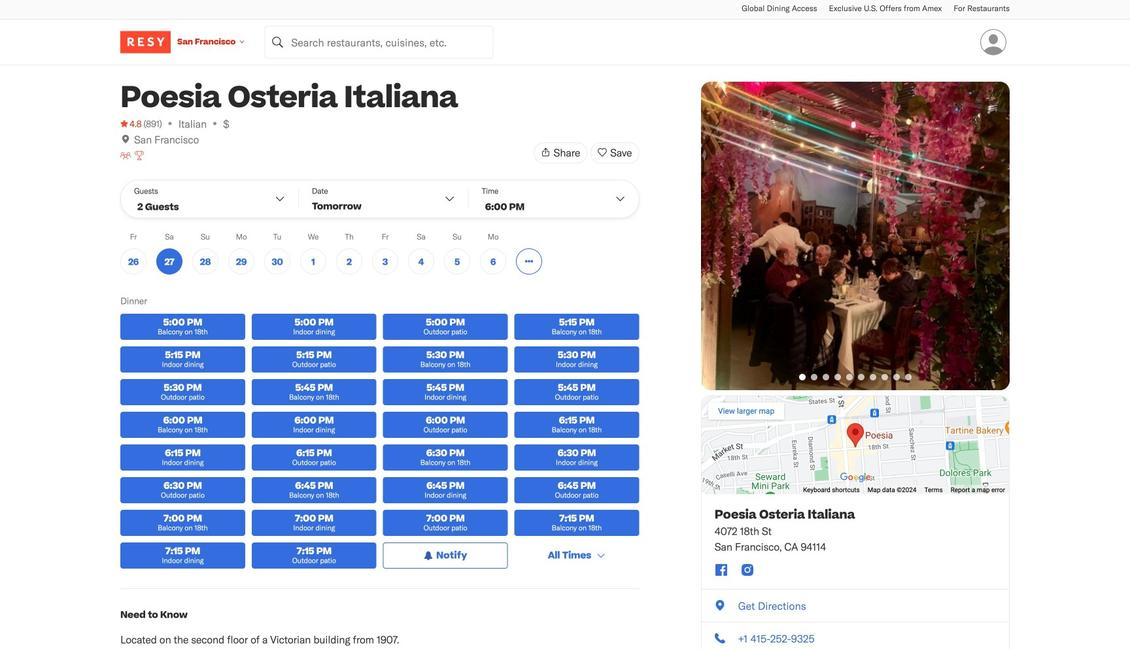 Task type: describe. For each thing, give the bounding box(es) containing it.
Search restaurants, cuisines, etc. text field
[[265, 26, 494, 59]]



Task type: vqa. For each thing, say whether or not it's contained in the screenshot.
4.2 out of 5 stars icon
no



Task type: locate. For each thing, give the bounding box(es) containing it.
None field
[[265, 26, 494, 59]]

4.8 out of 5 stars image
[[120, 117, 142, 130]]

891 reviews element
[[144, 117, 162, 130]]



